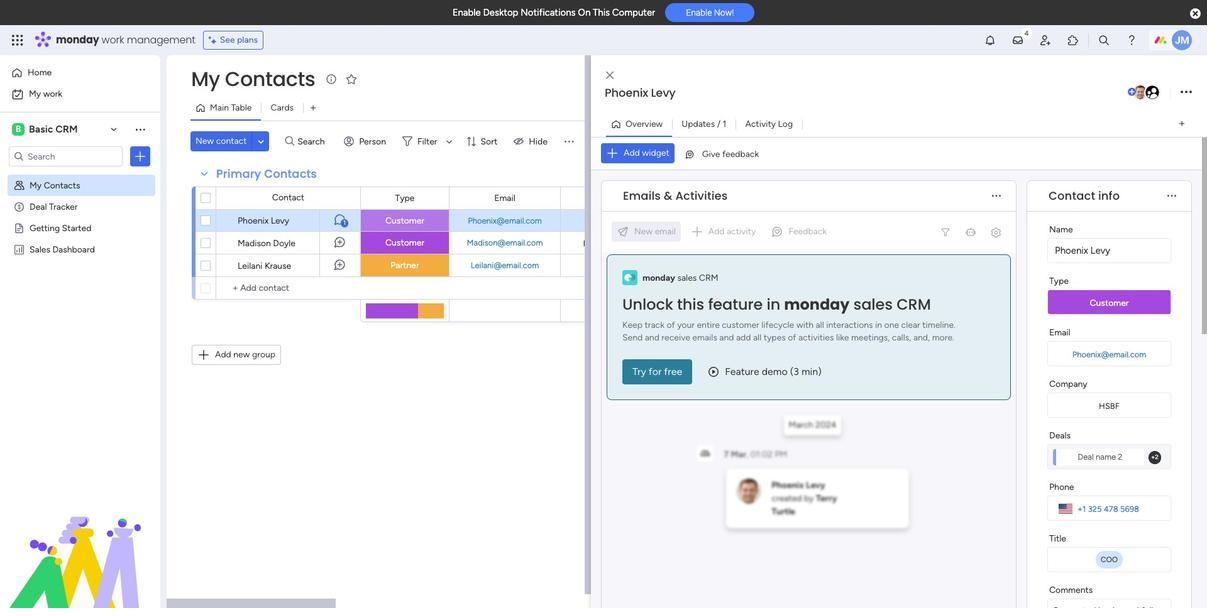 Task type: vqa. For each thing, say whether or not it's contained in the screenshot.
Bindeer Inc.
yes



Task type: describe. For each thing, give the bounding box(es) containing it.
0 vertical spatial in
[[767, 294, 780, 315]]

one
[[884, 320, 899, 331]]

&
[[664, 188, 673, 204]]

name
[[1050, 224, 1073, 235]]

cards button
[[261, 98, 303, 118]]

min)
[[802, 366, 822, 378]]

monday marketplace image
[[1067, 34, 1080, 47]]

levy up doyle
[[271, 216, 289, 226]]

terry turtle image
[[1133, 84, 1149, 101]]

sales inside unlock this feature in monday sales crm keep track of your entire customer lifecycle with all interactions in one clear timeline. send and receive emails and add all types of activities like meetings, calls, and, more.
[[854, 294, 893, 315]]

2 vertical spatial customer
[[1090, 298, 1129, 308]]

Phoenix Levy field
[[602, 85, 1126, 101]]

try for free
[[633, 366, 682, 378]]

types
[[764, 333, 786, 343]]

type inside type field
[[395, 193, 415, 203]]

feature demo (3 min) button
[[697, 360, 832, 385]]

main table
[[210, 102, 252, 113]]

give
[[702, 149, 720, 159]]

home
[[28, 67, 52, 78]]

Primary Contacts field
[[213, 166, 320, 182]]

lifecycle
[[762, 320, 794, 331]]

deal tracker
[[30, 201, 78, 212]]

1 horizontal spatial company
[[1050, 379, 1088, 390]]

home option
[[8, 63, 153, 83]]

updates / 1
[[682, 119, 727, 129]]

add widget
[[624, 148, 670, 158]]

leilani@email.com link
[[468, 261, 542, 270]]

madison@email.com
[[467, 238, 543, 248]]

invite members image
[[1039, 34, 1052, 47]]

madison
[[238, 238, 271, 249]]

home link
[[8, 63, 153, 83]]

2 and from the left
[[720, 333, 734, 343]]

widget
[[642, 148, 670, 158]]

add widget button
[[601, 143, 675, 163]]

1 horizontal spatial add view image
[[1180, 119, 1185, 129]]

public board image
[[13, 222, 25, 234]]

1 horizontal spatial phoenix@email.com link
[[1070, 350, 1149, 359]]

new
[[196, 136, 214, 147]]

1 vertical spatial phoenix levy
[[238, 216, 289, 226]]

emails
[[693, 333, 717, 343]]

my up deal tracker in the left top of the page
[[30, 180, 42, 191]]

primary contacts
[[216, 166, 317, 182]]

list box containing my contacts
[[0, 172, 160, 430]]

basic crm
[[29, 123, 78, 135]]

crm inside workspace selection element
[[55, 123, 78, 135]]

updates
[[682, 119, 715, 129]]

contact info
[[1049, 188, 1120, 204]]

phone
[[1050, 482, 1074, 493]]

log
[[778, 119, 793, 129]]

activity log
[[745, 119, 793, 129]]

on
[[578, 7, 591, 18]]

levy inside phoenix levy created by
[[806, 480, 826, 491]]

work for monday
[[102, 33, 124, 47]]

person
[[359, 136, 386, 147]]

try for free button
[[623, 360, 692, 385]]

deals
[[1050, 431, 1071, 441]]

try
[[633, 366, 646, 378]]

see
[[220, 35, 235, 45]]

notifications
[[521, 7, 576, 18]]

calls,
[[892, 333, 911, 343]]

v2 search image
[[285, 134, 294, 149]]

coo
[[1101, 556, 1118, 565]]

this
[[593, 7, 610, 18]]

getting started
[[30, 223, 91, 233]]

my up main
[[191, 65, 220, 93]]

enable desktop notifications on this computer
[[453, 7, 655, 18]]

company inside field
[[586, 193, 624, 203]]

deal name 2
[[1078, 453, 1123, 462]]

select product image
[[11, 34, 24, 47]]

sales dashboard
[[30, 244, 95, 255]]

feature
[[708, 294, 763, 315]]

monday for monday work management
[[56, 33, 99, 47]]

+1 325 478 5698 link
[[1073, 501, 1139, 517]]

arrow down image
[[442, 134, 457, 149]]

0 horizontal spatial menu image
[[563, 135, 575, 148]]

enable for enable desktop notifications on this computer
[[453, 7, 481, 18]]

contact for contact
[[272, 192, 304, 203]]

enable now!
[[686, 8, 734, 18]]

see plans
[[220, 35, 258, 45]]

1 vertical spatial in
[[875, 320, 882, 331]]

1 horizontal spatial all
[[816, 320, 824, 331]]

phone +1 325 478 5698
[[1050, 482, 1139, 514]]

0 vertical spatial 1
[[723, 119, 727, 129]]

0 vertical spatial add view image
[[311, 103, 316, 113]]

activities
[[676, 188, 728, 204]]

this
[[677, 294, 704, 315]]

enable for enable now!
[[686, 8, 712, 18]]

new contact
[[196, 136, 247, 147]]

see plans button
[[203, 31, 264, 50]]

my contacts inside list box
[[30, 180, 80, 191]]

send
[[623, 333, 643, 343]]

workspace options image
[[134, 123, 147, 136]]

primary
[[216, 166, 261, 182]]

1 horizontal spatial menu image
[[941, 227, 951, 237]]

activities
[[799, 333, 834, 343]]

mar
[[731, 450, 747, 460]]

desktop
[[483, 7, 518, 18]]

group
[[252, 350, 275, 360]]

monday for monday sales crm
[[643, 273, 675, 283]]

phoenix levy inside field
[[605, 85, 676, 101]]

tracker
[[49, 201, 78, 212]]

more dots image
[[1168, 191, 1177, 201]]

contacts inside list box
[[44, 180, 80, 191]]

0 vertical spatial options image
[[1181, 84, 1192, 101]]

and,
[[914, 333, 930, 343]]

give feedback
[[702, 149, 759, 159]]

close image
[[606, 71, 614, 80]]

crm inside unlock this feature in monday sales crm keep track of your entire customer lifecycle with all interactions in one clear timeline. send and receive emails and add all types of activities like meetings, calls, and, more.
[[897, 294, 931, 315]]

1 and from the left
[[645, 333, 660, 343]]

1 vertical spatial 1
[[343, 219, 346, 227]]

new
[[233, 350, 250, 360]]

add new group
[[215, 350, 275, 360]]

phoenix inside phoenix levy created by
[[772, 480, 804, 491]]

monday sales crm
[[643, 273, 718, 283]]

phoenix@email.com inside email phoenix@email.com
[[1073, 350, 1147, 359]]

unlock this feature in monday sales crm keep track of your entire customer lifecycle with all interactions in one clear timeline. send and receive emails and add all types of activities like meetings, calls, and, more.
[[623, 294, 956, 343]]

now!
[[714, 8, 734, 18]]

add for add widget
[[624, 148, 640, 158]]

bindeer inc.
[[583, 239, 626, 248]]

dapulse close image
[[1190, 8, 1201, 20]]

updates / 1 button
[[672, 114, 736, 134]]

4 image
[[1021, 26, 1033, 40]]

Type field
[[392, 191, 418, 205]]

person button
[[339, 131, 394, 152]]

doyle
[[273, 238, 296, 249]]

my work
[[29, 89, 62, 99]]

Search in workspace field
[[26, 149, 105, 164]]



Task type: locate. For each thing, give the bounding box(es) containing it.
show board description image
[[324, 73, 339, 86]]

crm right basic
[[55, 123, 78, 135]]

1 horizontal spatial phoenix levy
[[605, 85, 676, 101]]

list box
[[0, 172, 160, 430]]

interactions
[[826, 320, 873, 331]]

all right add
[[753, 333, 762, 343]]

monday up home option
[[56, 33, 99, 47]]

Email field
[[491, 191, 519, 205]]

with
[[797, 320, 814, 331]]

monday work management
[[56, 33, 195, 47]]

company
[[586, 193, 624, 203], [1050, 379, 1088, 390]]

deal up getting
[[30, 201, 47, 212]]

main table button
[[191, 98, 261, 118]]

Company field
[[582, 191, 627, 205]]

plans
[[237, 35, 258, 45]]

1 horizontal spatial crm
[[699, 273, 718, 283]]

monday up "unlock"
[[643, 273, 675, 283]]

in left one
[[875, 320, 882, 331]]

email for email phoenix@email.com
[[1050, 328, 1071, 338]]

0 vertical spatial deal
[[30, 201, 47, 212]]

0 vertical spatial monday
[[56, 33, 99, 47]]

comments
[[1050, 585, 1093, 596]]

contacts for primary contacts field at the top
[[264, 166, 317, 182]]

main
[[210, 102, 229, 113]]

7
[[724, 450, 729, 460]]

option
[[0, 174, 160, 176]]

0 vertical spatial work
[[102, 33, 124, 47]]

contact down primary contacts field at the top
[[272, 192, 304, 203]]

jeremy miller image
[[1172, 30, 1192, 50]]

work down the home
[[43, 89, 62, 99]]

2 vertical spatial monday
[[784, 294, 850, 315]]

1 horizontal spatial email
[[1050, 328, 1071, 338]]

0 horizontal spatial add view image
[[311, 103, 316, 113]]

+1
[[1078, 505, 1086, 514]]

type down name
[[1050, 276, 1069, 287]]

filter
[[418, 136, 437, 147]]

my contacts up deal tracker in the left top of the page
[[30, 180, 80, 191]]

1 horizontal spatial monday
[[643, 273, 675, 283]]

deal for deal tracker
[[30, 201, 47, 212]]

search everything image
[[1098, 34, 1110, 47]]

1 horizontal spatial 1
[[723, 119, 727, 129]]

1 vertical spatial sales
[[854, 294, 893, 315]]

1 horizontal spatial work
[[102, 33, 124, 47]]

email inside email 'field'
[[494, 193, 516, 203]]

contacts down v2 search image
[[264, 166, 317, 182]]

workspace image
[[12, 123, 25, 136]]

phoenix@email.com link up hsbf
[[1070, 350, 1149, 359]]

options image right everyone at beyond imagination image
[[1181, 84, 1192, 101]]

enable left now!
[[686, 8, 712, 18]]

0 horizontal spatial enable
[[453, 7, 481, 18]]

2 vertical spatial crm
[[897, 294, 931, 315]]

sales up this
[[678, 273, 697, 283]]

everyone at beyond imagination image
[[1144, 84, 1161, 101]]

1 horizontal spatial add
[[624, 148, 640, 158]]

feature demo (3 min)
[[725, 366, 822, 378]]

0 vertical spatial menu image
[[563, 135, 575, 148]]

add left new
[[215, 350, 231, 360]]

add inside popup button
[[624, 148, 640, 158]]

2 horizontal spatial crm
[[897, 294, 931, 315]]

1 vertical spatial menu image
[[941, 227, 951, 237]]

1 horizontal spatial in
[[875, 320, 882, 331]]

0 horizontal spatial my contacts
[[30, 180, 80, 191]]

1 horizontal spatial type
[[1050, 276, 1069, 287]]

contacts up 'tracker'
[[44, 180, 80, 191]]

crm
[[55, 123, 78, 135], [699, 273, 718, 283], [897, 294, 931, 315]]

0 horizontal spatial and
[[645, 333, 660, 343]]

sales
[[678, 273, 697, 283], [854, 294, 893, 315]]

contact inside 'contact info' field
[[1049, 188, 1096, 204]]

1 horizontal spatial phoenix@email.com
[[1073, 350, 1147, 359]]

levy up by
[[806, 480, 826, 491]]

1 vertical spatial work
[[43, 89, 62, 99]]

0 horizontal spatial email
[[494, 193, 516, 203]]

0 vertical spatial phoenix@email.com link
[[465, 216, 544, 225]]

0 horizontal spatial in
[[767, 294, 780, 315]]

phoenix down name
[[1055, 245, 1088, 257]]

1 vertical spatial monday
[[643, 273, 675, 283]]

phoenix@email.com up madison@email.com link
[[468, 216, 542, 225]]

customer up partner
[[385, 238, 424, 248]]

deal inside list box
[[30, 201, 47, 212]]

workspace selection element
[[12, 122, 80, 137]]

phoenix levy up overview
[[605, 85, 676, 101]]

0 horizontal spatial add
[[215, 350, 231, 360]]

1 button
[[319, 209, 360, 232]]

hsbf
[[1099, 402, 1120, 411]]

1 vertical spatial email
[[1050, 328, 1071, 338]]

and down track
[[645, 333, 660, 343]]

deal left name at the bottom right of page
[[1078, 453, 1094, 462]]

,
[[747, 450, 749, 460]]

0 horizontal spatial phoenix levy
[[238, 216, 289, 226]]

options image down workspace options icon
[[134, 150, 147, 163]]

0 horizontal spatial contact
[[272, 192, 304, 203]]

options image
[[1181, 84, 1192, 101], [134, 150, 147, 163]]

my work option
[[8, 84, 153, 104]]

my inside option
[[29, 89, 41, 99]]

track
[[645, 320, 665, 331]]

leilani@email.com
[[471, 261, 539, 270]]

sort button
[[461, 131, 505, 152]]

0 horizontal spatial all
[[753, 333, 762, 343]]

cards
[[271, 102, 294, 113]]

my contacts up table
[[191, 65, 315, 93]]

overview
[[626, 119, 663, 129]]

My Contacts field
[[188, 65, 318, 93]]

of up receive
[[667, 320, 675, 331]]

phoenix levy up madison doyle
[[238, 216, 289, 226]]

enable now! button
[[665, 3, 755, 22]]

1 horizontal spatial options image
[[1181, 84, 1192, 101]]

work inside option
[[43, 89, 62, 99]]

0 horizontal spatial phoenix@email.com
[[468, 216, 542, 225]]

phoenix inside field
[[605, 85, 648, 101]]

receive
[[662, 333, 690, 343]]

table
[[231, 102, 252, 113]]

1 horizontal spatial contact
[[1049, 188, 1096, 204]]

0 horizontal spatial deal
[[30, 201, 47, 212]]

0 horizontal spatial of
[[667, 320, 675, 331]]

0 vertical spatial type
[[395, 193, 415, 203]]

dashboard
[[52, 244, 95, 255]]

dapulse drag handle 3 image
[[1035, 191, 1040, 201]]

contact right dapulse drag handle 3 image
[[1049, 188, 1096, 204]]

add
[[624, 148, 640, 158], [215, 350, 231, 360]]

work up home option
[[102, 33, 124, 47]]

+ Add contact text field
[[223, 281, 355, 296]]

public dashboard image
[[13, 243, 25, 255]]

crm up this
[[699, 273, 718, 283]]

add to favorites image
[[345, 73, 358, 85]]

type
[[395, 193, 415, 203], [1050, 276, 1069, 287]]

work for my
[[43, 89, 62, 99]]

Contact info field
[[1046, 188, 1123, 204]]

all up activities
[[816, 320, 824, 331]]

0 horizontal spatial options image
[[134, 150, 147, 163]]

crm up clear
[[897, 294, 931, 315]]

lottie animation element
[[0, 482, 160, 609]]

0 vertical spatial phoenix levy
[[605, 85, 676, 101]]

pm
[[775, 450, 788, 460]]

1 vertical spatial company
[[1050, 379, 1088, 390]]

keep
[[623, 320, 643, 331]]

0 vertical spatial crm
[[55, 123, 78, 135]]

0 horizontal spatial monday
[[56, 33, 99, 47]]

0 horizontal spatial phoenix@email.com link
[[465, 216, 544, 225]]

(3
[[790, 366, 799, 378]]

contact for contact info
[[1049, 188, 1096, 204]]

2 horizontal spatial phoenix levy
[[1055, 245, 1111, 257]]

clear
[[901, 320, 920, 331]]

leilani
[[238, 261, 262, 272]]

info
[[1099, 188, 1120, 204]]

phoenix up created
[[772, 480, 804, 491]]

contacts inside field
[[264, 166, 317, 182]]

levy up overview
[[651, 85, 676, 101]]

computer
[[612, 7, 655, 18]]

contacts for my contacts field
[[225, 65, 315, 93]]

menu image
[[563, 135, 575, 148], [941, 227, 951, 237]]

add left widget
[[624, 148, 640, 158]]

add inside button
[[215, 350, 231, 360]]

Emails & Activities field
[[620, 188, 731, 204]]

1 horizontal spatial and
[[720, 333, 734, 343]]

enable inside the enable now! button
[[686, 8, 712, 18]]

emails & activities
[[623, 188, 728, 204]]

meetings,
[[851, 333, 890, 343]]

customer
[[722, 320, 760, 331]]

1 vertical spatial phoenix@email.com
[[1073, 350, 1147, 359]]

hide
[[529, 136, 548, 147]]

email inside email phoenix@email.com
[[1050, 328, 1071, 338]]

my down the home
[[29, 89, 41, 99]]

all
[[816, 320, 824, 331], [753, 333, 762, 343]]

timeline.
[[923, 320, 956, 331]]

more dots image
[[992, 191, 1001, 201]]

and
[[645, 333, 660, 343], [720, 333, 734, 343]]

1 vertical spatial add view image
[[1180, 119, 1185, 129]]

sales
[[30, 244, 50, 255]]

2 horizontal spatial monday
[[784, 294, 850, 315]]

add for add new group
[[215, 350, 231, 360]]

of
[[667, 320, 675, 331], [788, 333, 796, 343]]

0 horizontal spatial type
[[395, 193, 415, 203]]

madison@email.com link
[[464, 238, 545, 248]]

help image
[[1126, 34, 1138, 47]]

0 vertical spatial my contacts
[[191, 65, 315, 93]]

1 vertical spatial deal
[[1078, 453, 1094, 462]]

demo
[[762, 366, 788, 378]]

0 horizontal spatial 1
[[343, 219, 346, 227]]

2 vertical spatial phoenix levy
[[1055, 245, 1111, 257]]

and left add
[[720, 333, 734, 343]]

1 vertical spatial phoenix@email.com link
[[1070, 350, 1149, 359]]

unlock
[[623, 294, 673, 315]]

notifications image
[[984, 34, 997, 47]]

deal
[[30, 201, 47, 212], [1078, 453, 1094, 462]]

in up lifecycle at the right of page
[[767, 294, 780, 315]]

turtle
[[772, 507, 796, 518]]

0 vertical spatial sales
[[678, 273, 697, 283]]

started
[[62, 223, 91, 233]]

1 horizontal spatial sales
[[854, 294, 893, 315]]

0 vertical spatial all
[[816, 320, 824, 331]]

1 horizontal spatial of
[[788, 333, 796, 343]]

0 horizontal spatial company
[[586, 193, 624, 203]]

more.
[[932, 333, 955, 343]]

0 horizontal spatial work
[[43, 89, 62, 99]]

type down filter popup button
[[395, 193, 415, 203]]

enable left the desktop
[[453, 7, 481, 18]]

free
[[664, 366, 682, 378]]

customer down type field
[[385, 215, 424, 226]]

phoenix@email.com up hsbf
[[1073, 350, 1147, 359]]

325
[[1088, 505, 1102, 514]]

1 vertical spatial all
[[753, 333, 762, 343]]

monday up the with
[[784, 294, 850, 315]]

1 horizontal spatial my contacts
[[191, 65, 315, 93]]

phoenix down close icon
[[605, 85, 648, 101]]

activity
[[745, 119, 776, 129]]

0 vertical spatial company
[[586, 193, 624, 203]]

of right types
[[788, 333, 796, 343]]

new contact button
[[191, 131, 252, 152]]

1 vertical spatial crm
[[699, 273, 718, 283]]

feature
[[725, 366, 759, 378]]

terry turtle
[[772, 494, 837, 518]]

customer up email phoenix@email.com
[[1090, 298, 1129, 308]]

Search field
[[294, 133, 332, 150]]

1 vertical spatial type
[[1050, 276, 1069, 287]]

phoenix up madison
[[238, 216, 269, 226]]

phoenix levy down name
[[1055, 245, 1111, 257]]

phoenix@email.com link up madison@email.com link
[[465, 216, 544, 225]]

add view image
[[311, 103, 316, 113], [1180, 119, 1185, 129]]

email
[[494, 193, 516, 203], [1050, 328, 1071, 338]]

0 vertical spatial add
[[624, 148, 640, 158]]

update feed image
[[1012, 34, 1024, 47]]

1 vertical spatial my contacts
[[30, 180, 80, 191]]

0 horizontal spatial crm
[[55, 123, 78, 135]]

0 horizontal spatial sales
[[678, 273, 697, 283]]

1 vertical spatial add
[[215, 350, 231, 360]]

0 vertical spatial email
[[494, 193, 516, 203]]

your
[[677, 320, 695, 331]]

deal for deal name 2
[[1078, 453, 1094, 462]]

2
[[1118, 453, 1123, 462]]

company down email phoenix@email.com
[[1050, 379, 1088, 390]]

1
[[723, 119, 727, 129], [343, 219, 346, 227]]

monday inside unlock this feature in monday sales crm keep track of your entire customer lifecycle with all interactions in one clear timeline. send and receive emails and add all types of activities like meetings, calls, and, more.
[[784, 294, 850, 315]]

name
[[1096, 453, 1116, 462]]

0 vertical spatial customer
[[385, 215, 424, 226]]

levy inside field
[[651, 85, 676, 101]]

overview button
[[606, 114, 672, 134]]

angle down image
[[258, 137, 264, 146]]

sales up one
[[854, 294, 893, 315]]

by
[[804, 494, 814, 504]]

hide button
[[509, 131, 555, 152]]

1 vertical spatial of
[[788, 333, 796, 343]]

0 vertical spatial of
[[667, 320, 675, 331]]

contacts
[[225, 65, 315, 93], [264, 166, 317, 182], [44, 180, 80, 191]]

1 vertical spatial customer
[[385, 238, 424, 248]]

terry
[[816, 494, 837, 504]]

1 horizontal spatial enable
[[686, 8, 712, 18]]

levy down info at the right top of page
[[1091, 245, 1111, 257]]

email for email
[[494, 193, 516, 203]]

1 vertical spatial options image
[[134, 150, 147, 163]]

0 vertical spatial phoenix@email.com
[[468, 216, 542, 225]]

company up bindeer inc.
[[586, 193, 624, 203]]

5698
[[1121, 505, 1139, 514]]

lottie animation image
[[0, 482, 160, 609]]

bindeer
[[583, 239, 611, 248]]

dapulse addbtn image
[[1128, 88, 1136, 96]]

1 horizontal spatial deal
[[1078, 453, 1094, 462]]

partner
[[391, 260, 419, 271]]

contacts up cards at top left
[[225, 65, 315, 93]]



